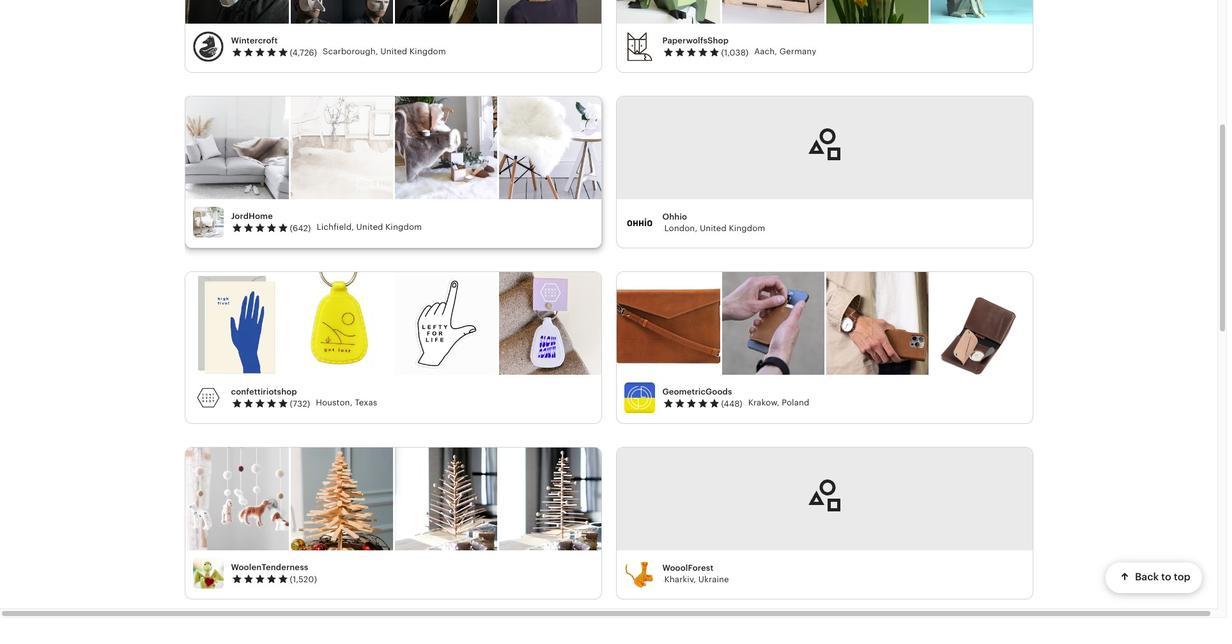Task type: vqa. For each thing, say whether or not it's contained in the screenshot.
kharkiv,
yes



Task type: describe. For each thing, give the bounding box(es) containing it.
avatar belonging to wintercroft image
[[193, 32, 223, 62]]

jordhome
[[231, 212, 273, 221]]

confettiriotshop
[[231, 387, 297, 397]]

united for lichfield,
[[356, 223, 383, 232]]

ukraine
[[698, 575, 729, 585]]

(732)
[[290, 399, 310, 409]]

scarborough, united kingdom
[[323, 47, 446, 57]]

woolentenderness
[[231, 563, 308, 573]]

united inside ohhio london, united kingdom
[[700, 223, 727, 233]]

top
[[1174, 571, 1191, 584]]

krakow,
[[748, 398, 780, 408]]

avatar belonging to ohhio image
[[624, 207, 655, 238]]

aach, germany
[[754, 47, 816, 57]]

aach,
[[754, 47, 777, 57]]

krakow, poland
[[748, 398, 809, 408]]

avatar belonging to geometricgoods image
[[624, 383, 655, 414]]

kharkiv,
[[664, 575, 696, 585]]

kingdom for lichfield, united kingdom
[[385, 223, 422, 232]]

lichfield, united kingdom
[[317, 223, 422, 232]]

lichfield,
[[317, 223, 354, 232]]

kingdom for scarborough, united kingdom
[[410, 47, 446, 57]]



Task type: locate. For each thing, give the bounding box(es) containing it.
wintercroft
[[231, 36, 278, 46]]

avatar belonging to paperwolfsshop image
[[624, 32, 655, 62]]

back
[[1135, 571, 1159, 584]]

kingdom inside ohhio london, united kingdom
[[729, 223, 765, 233]]

united for scarborough,
[[380, 47, 407, 57]]

wooolforest
[[662, 564, 713, 574]]

back to top button
[[1106, 563, 1202, 594]]

kingdom
[[410, 47, 446, 57], [385, 223, 422, 232], [729, 223, 765, 233]]

houston, texas
[[316, 398, 377, 408]]

to
[[1161, 571, 1172, 584]]

germany
[[780, 47, 816, 57]]

(1,038)
[[721, 48, 749, 57]]

geometricgoods
[[662, 387, 732, 397]]

ohhio
[[662, 212, 687, 222]]

houston,
[[316, 398, 353, 408]]

wooolforest kharkiv, ukraine
[[662, 564, 729, 585]]

paperwolfsshop
[[662, 36, 729, 46]]

poland
[[782, 398, 809, 408]]

united right 'london,'
[[700, 223, 727, 233]]

back to top
[[1135, 571, 1191, 584]]

london,
[[664, 223, 697, 233]]

avatar belonging to woolentenderness image
[[193, 559, 223, 589]]

avatar belonging to jordhome image
[[193, 207, 223, 238]]

united right scarborough,
[[380, 47, 407, 57]]

scarborough,
[[323, 47, 378, 57]]

(448)
[[721, 399, 742, 409]]

(1,520)
[[290, 575, 317, 585]]

united right the lichfield,
[[356, 223, 383, 232]]

(642)
[[290, 223, 311, 233]]

ohhio london, united kingdom
[[662, 212, 765, 233]]

united
[[380, 47, 407, 57], [356, 223, 383, 232], [700, 223, 727, 233]]

(4,726)
[[290, 48, 317, 57]]

avatar belonging to confettiriotshop image
[[193, 383, 223, 414]]

avatar belonging to wooolforest image
[[624, 559, 655, 589]]

item from this shop image
[[185, 0, 289, 24], [291, 0, 393, 24], [395, 0, 497, 24], [499, 0, 601, 24], [616, 0, 720, 24], [722, 0, 824, 24], [826, 0, 928, 24], [930, 0, 1032, 24], [185, 97, 289, 200], [291, 97, 393, 200], [395, 97, 497, 200], [499, 97, 601, 200], [185, 272, 289, 375], [291, 272, 393, 375], [395, 272, 497, 375], [499, 272, 601, 375], [616, 272, 720, 375], [722, 272, 824, 375], [826, 272, 928, 375], [930, 272, 1032, 375], [185, 448, 289, 551], [291, 448, 393, 551], [395, 448, 497, 551], [499, 448, 601, 551]]

texas
[[355, 398, 377, 408]]



